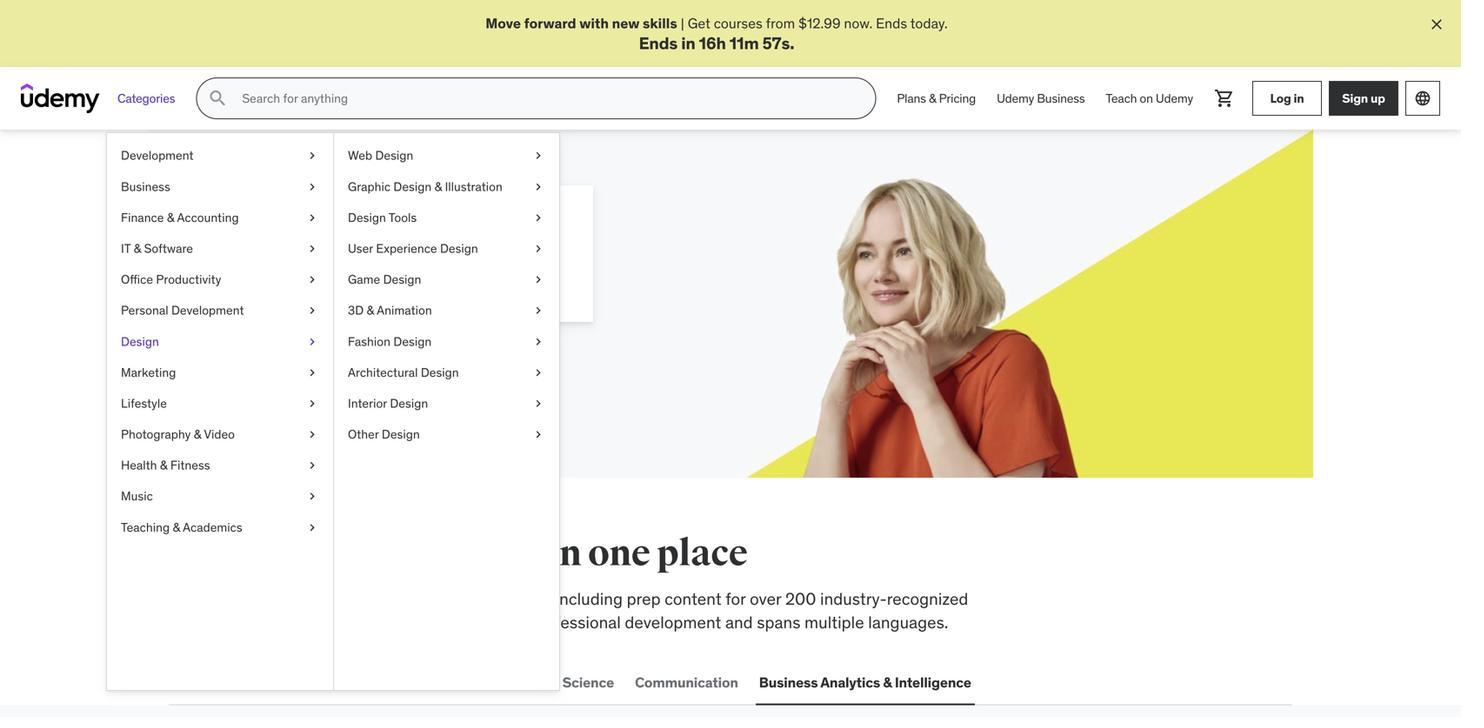 Task type: describe. For each thing, give the bounding box(es) containing it.
design for architectural
[[421, 364, 459, 380]]

fashion design link
[[334, 326, 560, 357]]

& for 3d & animation
[[367, 303, 374, 318]]

for for your
[[456, 249, 473, 266]]

with inside move forward with new skills | get courses from $12.99 now. ends today. ends in 16h 11m 57s .
[[580, 14, 609, 32]]

communication
[[635, 673, 739, 691]]

architectural design link
[[334, 357, 560, 388]]

design inside "link"
[[440, 241, 478, 256]]

music link
[[107, 481, 333, 512]]

design for interior
[[390, 395, 428, 411]]

log
[[1271, 90, 1292, 106]]

3d & animation link
[[334, 295, 560, 326]]

multiple
[[805, 612, 865, 632]]

content
[[665, 588, 722, 609]]

fashion
[[348, 334, 391, 349]]

teaching & academics
[[121, 519, 243, 535]]

skills inside covering critical workplace skills to technical topics, including prep content for over 200 industry-recognized certifications, our catalog supports well-rounded professional development and spans multiple languages.
[[372, 588, 409, 609]]

illustration
[[445, 179, 503, 194]]

industry-
[[821, 588, 887, 609]]

accounting
[[177, 210, 239, 225]]

prep
[[627, 588, 661, 609]]

data
[[529, 673, 560, 691]]

sign
[[1343, 90, 1369, 106]]

a
[[400, 249, 407, 266]]

health & fitness
[[121, 457, 210, 473]]

photography
[[121, 426, 191, 442]]

professional
[[531, 612, 621, 632]]

the
[[226, 531, 282, 576]]

xsmall image for graphic design & illustration
[[532, 178, 546, 195]]

personal development
[[121, 303, 244, 318]]

xsmall image for personal development
[[305, 302, 319, 319]]

office productivity link
[[107, 264, 333, 295]]

$12.99.
[[231, 268, 277, 286]]

2 as from the left
[[525, 249, 539, 266]]

design down graphic
[[348, 210, 386, 225]]

0 horizontal spatial your
[[282, 249, 308, 266]]

udemy image
[[21, 84, 100, 113]]

design link
[[107, 326, 333, 357]]

xsmall image for finance & accounting
[[305, 209, 319, 226]]

200
[[786, 588, 817, 609]]

user experience design link
[[334, 233, 560, 264]]

ends
[[311, 268, 341, 286]]

development for personal
[[171, 303, 244, 318]]

xsmall image for it & software
[[305, 240, 319, 257]]

it & software
[[121, 241, 193, 256]]

& for health & fitness
[[160, 457, 168, 473]]

1 horizontal spatial ends
[[876, 14, 908, 32]]

experience
[[376, 241, 437, 256]]

game design link
[[334, 264, 560, 295]]

web development button
[[169, 662, 295, 703]]

user
[[348, 241, 373, 256]]

1 as from the left
[[476, 249, 490, 266]]

expand
[[231, 249, 278, 266]]

up
[[1371, 90, 1386, 106]]

course
[[411, 249, 453, 266]]

future
[[429, 206, 514, 242]]

workplace
[[292, 588, 368, 609]]

xsmall image for architectural design
[[532, 364, 546, 381]]

skills inside move forward with new skills | get courses from $12.99 now. ends today. ends in 16h 11m 57s .
[[643, 14, 678, 32]]

health & fitness link
[[107, 450, 333, 481]]

udemy business
[[997, 90, 1086, 106]]

other design link
[[334, 419, 560, 450]]

development
[[625, 612, 722, 632]]

log in link
[[1253, 81, 1323, 116]]

leadership button
[[433, 662, 512, 703]]

marketing link
[[107, 357, 333, 388]]

analytics
[[821, 673, 881, 691]]

all
[[169, 531, 220, 576]]

web development
[[172, 673, 292, 691]]

photography & video link
[[107, 419, 333, 450]]

office productivity
[[121, 272, 221, 287]]

forward
[[524, 14, 577, 32]]

certifications,
[[169, 612, 269, 632]]

communication button
[[632, 662, 742, 703]]

now.
[[845, 14, 873, 32]]

web for web design
[[348, 148, 373, 163]]

0 vertical spatial for
[[315, 206, 355, 242]]

from
[[766, 14, 796, 32]]

categories
[[117, 90, 175, 106]]

3d
[[348, 303, 364, 318]]

over
[[750, 588, 782, 609]]

xsmall image for business
[[305, 178, 319, 195]]

1 vertical spatial skills
[[288, 531, 382, 576]]

0 vertical spatial development
[[121, 148, 194, 163]]

critical
[[239, 588, 288, 609]]

other design
[[348, 426, 420, 442]]

design for other
[[382, 426, 420, 442]]

xsmall image for photography & video
[[305, 426, 319, 443]]

all the skills you need in one place
[[169, 531, 748, 576]]

little
[[494, 249, 522, 266]]

architectural
[[348, 364, 418, 380]]

finance & accounting link
[[107, 202, 333, 233]]

academics
[[183, 519, 243, 535]]

design tools
[[348, 210, 417, 225]]

web for web development
[[172, 673, 202, 691]]

other
[[348, 426, 379, 442]]

shopping cart with 0 items image
[[1215, 88, 1236, 109]]

& for finance & accounting
[[167, 210, 174, 225]]

data science
[[529, 673, 614, 691]]

health
[[121, 457, 157, 473]]

xsmall image for interior design
[[532, 395, 546, 412]]

& down web design link
[[435, 179, 442, 194]]

for for workplace
[[726, 588, 746, 609]]

close image
[[1429, 16, 1446, 33]]



Task type: locate. For each thing, give the bounding box(es) containing it.
|
[[681, 14, 685, 32]]

2 udemy from the left
[[1156, 90, 1194, 106]]

xsmall image for music
[[305, 488, 319, 505]]

submit search image
[[207, 88, 228, 109]]

business for business analytics & intelligence
[[760, 673, 818, 691]]

potential
[[312, 249, 367, 266]]

0 horizontal spatial with
[[370, 249, 397, 266]]

2 vertical spatial skills
[[372, 588, 409, 609]]

& right teaching
[[173, 519, 180, 535]]

1 horizontal spatial in
[[682, 33, 696, 53]]

xsmall image inside teaching & academics link
[[305, 519, 319, 536]]

business up finance
[[121, 179, 170, 194]]

0 horizontal spatial it
[[121, 241, 131, 256]]

& right finance
[[167, 210, 174, 225]]

personal
[[121, 303, 168, 318]]

as left little
[[476, 249, 490, 266]]

graphic design & illustration
[[348, 179, 503, 194]]

design for fashion
[[394, 334, 432, 349]]

business analytics & intelligence
[[760, 673, 972, 691]]

xsmall image inside it & software link
[[305, 240, 319, 257]]

0 vertical spatial today.
[[911, 14, 948, 32]]

udemy
[[997, 90, 1035, 106], [1156, 90, 1194, 106]]

1 vertical spatial today.
[[344, 268, 381, 286]]

xsmall image inside marketing link
[[305, 364, 319, 381]]

& up the office at the top
[[134, 241, 141, 256]]

2 horizontal spatial in
[[1294, 90, 1305, 106]]

2 vertical spatial business
[[760, 673, 818, 691]]

one
[[588, 531, 651, 576]]

xsmall image for 3d & animation
[[532, 302, 546, 319]]

design down "personal"
[[121, 334, 159, 349]]

udemy right pricing
[[997, 90, 1035, 106]]

1 horizontal spatial udemy
[[1156, 90, 1194, 106]]

0 vertical spatial your
[[360, 206, 424, 242]]

xsmall image inside game design link
[[532, 271, 546, 288]]

xsmall image for web design
[[532, 147, 546, 164]]

personal development link
[[107, 295, 333, 326]]

design down interior design
[[382, 426, 420, 442]]

and
[[726, 612, 753, 632]]

today. down user
[[344, 268, 381, 286]]

choose a language image
[[1415, 90, 1432, 107]]

it for it & software
[[121, 241, 131, 256]]

0 horizontal spatial in
[[548, 531, 582, 576]]

development down categories "dropdown button"
[[121, 148, 194, 163]]

2 vertical spatial development
[[205, 673, 292, 691]]

for up potential
[[315, 206, 355, 242]]

udemy right on in the right of the page
[[1156, 90, 1194, 106]]

xsmall image inside music link
[[305, 488, 319, 505]]

xsmall image inside photography & video link
[[305, 426, 319, 443]]

on
[[1140, 90, 1154, 106]]

2 horizontal spatial for
[[726, 588, 746, 609]]

pricing
[[939, 90, 976, 106]]

& right health
[[160, 457, 168, 473]]

intelligence
[[895, 673, 972, 691]]

2 vertical spatial in
[[548, 531, 582, 576]]

business left teach
[[1038, 90, 1086, 106]]

for inside covering critical workplace skills to technical topics, including prep content for over 200 industry-recognized certifications, our catalog supports well-rounded professional development and spans multiple languages.
[[726, 588, 746, 609]]

1 vertical spatial development
[[171, 303, 244, 318]]

development down certifications,
[[205, 673, 292, 691]]

1 horizontal spatial it
[[312, 673, 324, 691]]

it for it certifications
[[312, 673, 324, 691]]

covering
[[169, 588, 235, 609]]

1 vertical spatial your
[[282, 249, 308, 266]]

move
[[486, 14, 521, 32]]

& for plans & pricing
[[929, 90, 937, 106]]

it & software link
[[107, 233, 333, 264]]

.
[[790, 33, 795, 53]]

languages.
[[869, 612, 949, 632]]

1 vertical spatial for
[[456, 249, 473, 266]]

as right little
[[525, 249, 539, 266]]

skills left |
[[643, 14, 678, 32]]

it inside button
[[312, 673, 324, 691]]

web down certifications,
[[172, 673, 202, 691]]

business analytics & intelligence button
[[756, 662, 975, 703]]

xsmall image inside 'fashion design' link
[[532, 333, 546, 350]]

for up "and"
[[726, 588, 746, 609]]

web inside button
[[172, 673, 202, 691]]

1 horizontal spatial with
[[580, 14, 609, 32]]

0 vertical spatial in
[[682, 33, 696, 53]]

& for it & software
[[134, 241, 141, 256]]

xsmall image inside design tools link
[[532, 209, 546, 226]]

xsmall image
[[305, 147, 319, 164], [532, 178, 546, 195], [305, 240, 319, 257], [305, 271, 319, 288], [532, 364, 546, 381], [305, 426, 319, 443], [532, 426, 546, 443], [305, 488, 319, 505]]

xsmall image inside finance & accounting link
[[305, 209, 319, 226]]

xsmall image for health & fitness
[[305, 457, 319, 474]]

with left new
[[580, 14, 609, 32]]

xsmall image for design
[[305, 333, 319, 350]]

get
[[688, 14, 711, 32]]

it up the office at the top
[[121, 241, 131, 256]]

tools
[[389, 210, 417, 225]]

xsmall image inside architectural design link
[[532, 364, 546, 381]]

in right log
[[1294, 90, 1305, 106]]

xsmall image for teaching & academics
[[305, 519, 319, 536]]

as
[[476, 249, 490, 266], [525, 249, 539, 266]]

xsmall image for design tools
[[532, 209, 546, 226]]

& for teaching & academics
[[173, 519, 180, 535]]

log in
[[1271, 90, 1305, 106]]

xsmall image inside web design link
[[532, 147, 546, 164]]

animation
[[377, 303, 432, 318]]

3d & animation
[[348, 303, 432, 318]]

0 vertical spatial it
[[121, 241, 131, 256]]

design for web
[[375, 148, 414, 163]]

web
[[348, 148, 373, 163], [172, 673, 202, 691]]

design for game
[[383, 272, 422, 287]]

teach on udemy link
[[1096, 78, 1204, 119]]

teach on udemy
[[1107, 90, 1194, 106]]

it certifications
[[312, 673, 416, 691]]

0 horizontal spatial as
[[476, 249, 490, 266]]

2 horizontal spatial business
[[1038, 90, 1086, 106]]

it left certifications
[[312, 673, 324, 691]]

it
[[121, 241, 131, 256], [312, 673, 324, 691]]

plans
[[897, 90, 927, 106]]

design up graphic
[[375, 148, 414, 163]]

with inside skills for your future expand your potential with a course for as little as $12.99. sale ends today.
[[370, 249, 397, 266]]

place
[[657, 531, 748, 576]]

1 vertical spatial with
[[370, 249, 397, 266]]

design
[[375, 148, 414, 163], [394, 179, 432, 194], [348, 210, 386, 225], [440, 241, 478, 256], [383, 272, 422, 287], [121, 334, 159, 349], [394, 334, 432, 349], [421, 364, 459, 380], [390, 395, 428, 411], [382, 426, 420, 442]]

Search for anything text field
[[239, 84, 855, 113]]

in down |
[[682, 33, 696, 53]]

xsmall image inside design link
[[305, 333, 319, 350]]

1 horizontal spatial for
[[456, 249, 473, 266]]

in inside move forward with new skills | get courses from $12.99 now. ends today. ends in 16h 11m 57s .
[[682, 33, 696, 53]]

0 horizontal spatial ends
[[639, 33, 678, 53]]

xsmall image inside personal development link
[[305, 302, 319, 319]]

skills up supports
[[372, 588, 409, 609]]

skills
[[231, 206, 310, 242]]

business down spans
[[760, 673, 818, 691]]

data science button
[[526, 662, 618, 703]]

1 horizontal spatial today.
[[911, 14, 948, 32]]

courses
[[714, 14, 763, 32]]

xsmall image for other design
[[532, 426, 546, 443]]

xsmall image inside graphic design & illustration link
[[532, 178, 546, 195]]

development down office productivity link
[[171, 303, 244, 318]]

xsmall image for game design
[[532, 271, 546, 288]]

leadership
[[436, 673, 508, 691]]

& inside button
[[884, 673, 892, 691]]

xsmall image inside the "user experience design" "link"
[[532, 240, 546, 257]]

architectural design
[[348, 364, 459, 380]]

development for web
[[205, 673, 292, 691]]

design down 'fashion design' link
[[421, 364, 459, 380]]

video
[[204, 426, 235, 442]]

software
[[144, 241, 193, 256]]

0 horizontal spatial business
[[121, 179, 170, 194]]

sign up
[[1343, 90, 1386, 106]]

xsmall image for marketing
[[305, 364, 319, 381]]

1 horizontal spatial as
[[525, 249, 539, 266]]

graphic
[[348, 179, 391, 194]]

design for graphic
[[394, 179, 432, 194]]

0 vertical spatial business
[[1038, 90, 1086, 106]]

xsmall image inside 3d & animation link
[[532, 302, 546, 319]]

certifications
[[327, 673, 416, 691]]

xsmall image inside health & fitness link
[[305, 457, 319, 474]]

ends down new
[[639, 33, 678, 53]]

finance
[[121, 210, 164, 225]]

development link
[[107, 140, 333, 171]]

& right "3d"
[[367, 303, 374, 318]]

1 vertical spatial it
[[312, 673, 324, 691]]

with left a
[[370, 249, 397, 266]]

in up including
[[548, 531, 582, 576]]

user experience design
[[348, 241, 478, 256]]

plans & pricing
[[897, 90, 976, 106]]

office
[[121, 272, 153, 287]]

0 vertical spatial web
[[348, 148, 373, 163]]

catalog
[[301, 612, 356, 632]]

design down a
[[383, 272, 422, 287]]

& right analytics
[[884, 673, 892, 691]]

udemy business link
[[987, 78, 1096, 119]]

ends right now. at the top right of page
[[876, 14, 908, 32]]

xsmall image for development
[[305, 147, 319, 164]]

1 vertical spatial in
[[1294, 90, 1305, 106]]

& right plans
[[929, 90, 937, 106]]

xsmall image inside the development link
[[305, 147, 319, 164]]

spans
[[757, 612, 801, 632]]

today. inside skills for your future expand your potential with a course for as little as $12.99. sale ends today.
[[344, 268, 381, 286]]

design down architectural design
[[390, 395, 428, 411]]

0 horizontal spatial udemy
[[997, 90, 1035, 106]]

xsmall image inside lifestyle "link"
[[305, 395, 319, 412]]

game design
[[348, 272, 422, 287]]

categories button
[[107, 78, 186, 119]]

0 vertical spatial skills
[[643, 14, 678, 32]]

1 horizontal spatial business
[[760, 673, 818, 691]]

business for business
[[121, 179, 170, 194]]

xsmall image inside business link
[[305, 178, 319, 195]]

web design
[[348, 148, 414, 163]]

xsmall image
[[532, 147, 546, 164], [305, 178, 319, 195], [305, 209, 319, 226], [532, 209, 546, 226], [532, 240, 546, 257], [532, 271, 546, 288], [305, 302, 319, 319], [532, 302, 546, 319], [305, 333, 319, 350], [532, 333, 546, 350], [305, 364, 319, 381], [305, 395, 319, 412], [532, 395, 546, 412], [305, 457, 319, 474], [305, 519, 319, 536]]

&
[[929, 90, 937, 106], [435, 179, 442, 194], [167, 210, 174, 225], [134, 241, 141, 256], [367, 303, 374, 318], [194, 426, 201, 442], [160, 457, 168, 473], [173, 519, 180, 535], [884, 673, 892, 691]]

today.
[[911, 14, 948, 32], [344, 268, 381, 286]]

skills up the workplace at the left bottom
[[288, 531, 382, 576]]

design down design tools link
[[440, 241, 478, 256]]

web up graphic
[[348, 148, 373, 163]]

1 udemy from the left
[[997, 90, 1035, 106]]

xsmall image inside office productivity link
[[305, 271, 319, 288]]

xsmall image for office productivity
[[305, 271, 319, 288]]

0 horizontal spatial web
[[172, 673, 202, 691]]

design up tools
[[394, 179, 432, 194]]

teach
[[1107, 90, 1138, 106]]

business link
[[107, 171, 333, 202]]

& left video on the bottom left of page
[[194, 426, 201, 442]]

0 horizontal spatial today.
[[344, 268, 381, 286]]

photography & video
[[121, 426, 235, 442]]

productivity
[[156, 272, 221, 287]]

1 horizontal spatial web
[[348, 148, 373, 163]]

covering critical workplace skills to technical topics, including prep content for over 200 industry-recognized certifications, our catalog supports well-rounded professional development and spans multiple languages.
[[169, 588, 969, 632]]

1 horizontal spatial your
[[360, 206, 424, 242]]

business inside button
[[760, 673, 818, 691]]

sale
[[280, 268, 307, 286]]

development inside button
[[205, 673, 292, 691]]

xsmall image for user experience design
[[532, 240, 546, 257]]

1 vertical spatial web
[[172, 673, 202, 691]]

xsmall image for fashion design
[[532, 333, 546, 350]]

2 vertical spatial for
[[726, 588, 746, 609]]

0 vertical spatial with
[[580, 14, 609, 32]]

design down animation
[[394, 334, 432, 349]]

today. right now. at the top right of page
[[911, 14, 948, 32]]

lifestyle link
[[107, 388, 333, 419]]

game
[[348, 272, 380, 287]]

today. inside move forward with new skills | get courses from $12.99 now. ends today. ends in 16h 11m 57s .
[[911, 14, 948, 32]]

1 vertical spatial business
[[121, 179, 170, 194]]

graphic design & illustration link
[[334, 171, 560, 202]]

xsmall image for lifestyle
[[305, 395, 319, 412]]

including
[[556, 588, 623, 609]]

xsmall image inside the other design link
[[532, 426, 546, 443]]

xsmall image inside the interior design link
[[532, 395, 546, 412]]

for right course
[[456, 249, 473, 266]]

0 horizontal spatial for
[[315, 206, 355, 242]]

new
[[612, 14, 640, 32]]

& for photography & video
[[194, 426, 201, 442]]

skills for your future expand your potential with a course for as little as $12.99. sale ends today.
[[231, 206, 539, 286]]



Task type: vqa. For each thing, say whether or not it's contained in the screenshot.
Video
yes



